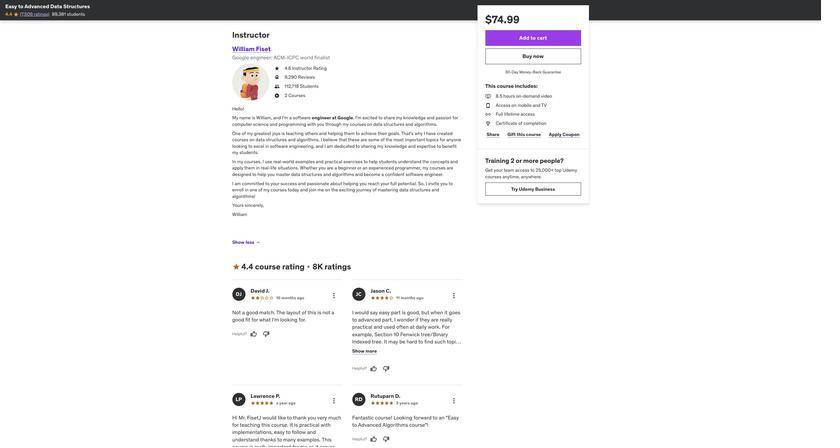 Task type: describe. For each thing, give the bounding box(es) containing it.
buy now
[[523, 53, 544, 60]]

apply coupon
[[549, 132, 580, 137]]

jason
[[371, 288, 385, 294]]

potential.
[[398, 181, 417, 187]]

1 horizontal spatial your
[[381, 181, 390, 187]]

would for course.
[[263, 415, 277, 421]]

lp
[[236, 396, 242, 403]]

part
[[391, 309, 401, 316]]

or inside one of my greatest joys is teaching others and helping them to achieve their goals. that's why i have created courses on data structures and algorithms. i believe that these are some of the most important topics for anyone looking to excel in software engineering, and i am dedicated to sharing my knowledge and expertise to benefit my students. in my courses, i use real-world examples and practical exercises to help students understand the concepts and apply them in real-life situations. whether you are a beginner or an experienced programmer, my courses are designed to help you master data structures and algorithms and become a confident software engineer. i am committed to your success and passionate about helping you reach your full potential. so, i invite you to enroll in one of my courses today and join me on the exciting journey of mastering data structures and algorithms! yours sincerely, william
[[358, 165, 362, 171]]

1 vertical spatial am
[[235, 181, 241, 187]]

0 vertical spatial software
[[293, 115, 311, 121]]

david
[[251, 288, 265, 294]]

to right the invite at the right of the page
[[449, 181, 453, 187]]

xsmall image for 8.5 hours on-demand video
[[486, 93, 491, 100]]

10 inside the i would say easy part is good, but when it goes to advanced part, i wonder if they are really practical and used often at daily work. for example, section 10 fenwick tree/binary indexed tree. it may be hard to find such topic in most books or in detail. besides, as a c++ programmer at work, if the topics can combine with c++ stl, that will be definitely great. instructor 's code is only
[[394, 331, 399, 338]]

course.
[[271, 422, 289, 428]]

courses down one
[[232, 137, 249, 143]]

i left use
[[263, 159, 264, 165]]

you up journey
[[360, 181, 367, 187]]

name
[[240, 115, 251, 121]]

mark review by jason c. as unhelpful image
[[383, 366, 390, 372]]

and up whether on the left top of the page
[[316, 159, 324, 165]]

icpc
[[287, 54, 299, 61]]

many
[[283, 437, 296, 443]]

courses,
[[244, 159, 262, 165]]

i'm inside not a good match.  the layout of this is not a good fit for what i'm looking for.
[[272, 317, 279, 323]]

the
[[277, 309, 285, 316]]

it inside the i would say easy part is good, but when it goes to advanced part, i wonder if they are really practical and used often at daily work. for example, section 10 fenwick tree/binary indexed tree. it may be hard to find such topic in most books or in detail. besides, as a c++ programmer at work, if the topics can combine with c++ stl, that will be definitely great. instructor 's code is only
[[445, 309, 448, 316]]

that's
[[402, 130, 414, 136]]

hi
[[232, 415, 238, 421]]

to inside . i'm excited to share my knowledge and passion for computer science and programming with you through my courses on data structures and algorithms.
[[379, 115, 383, 121]]

1 vertical spatial helpful?
[[352, 366, 367, 371]]

in down indexed
[[352, 346, 357, 353]]

knowledge inside one of my greatest joys is teaching others and helping them to achieve their goals. that's why i have created courses on data structures and algorithms. i believe that these are some of the most important topics for anyone looking to excel in software engineering, and i am dedicated to sharing my knowledge and expertise to benefit my students. in my courses, i use real-world examples and practical exercises to help students understand the concepts and apply them in real-life situations. whether you are a beginner or an experienced programmer, my courses are designed to help you master data structures and algorithms and become a confident software engineer. i am committed to your success and passionate about helping you reach your full potential. so, i invite you to enroll in one of my courses today and join me on the exciting journey of mastering data structures and algorithms! yours sincerely, william
[[385, 143, 407, 149]]

the left concepts
[[423, 159, 430, 165]]

25,000+
[[536, 167, 554, 173]]

my right share
[[396, 115, 403, 121]]

in left one
[[245, 187, 249, 193]]

data down situations.
[[291, 172, 300, 177]]

one
[[232, 130, 241, 136]]

it inside the i would say easy part is good, but when it goes to advanced part, i wonder if they are really practical and used often at daily work. for example, section 10 fenwick tree/binary indexed tree. it may be hard to find such topic in most books or in detail. besides, as a c++ programmer at work, if the topics can combine with c++ stl, that will be definitely great. instructor 's code is only
[[384, 339, 387, 345]]

mark review by david j. as helpful image
[[251, 331, 257, 338]]

besides,
[[414, 346, 434, 353]]

to up the committed
[[252, 172, 257, 177]]

have
[[427, 130, 436, 136]]

0 horizontal spatial 10
[[276, 295, 281, 300]]

follow
[[292, 429, 306, 436]]

me inside one of my greatest joys is teaching others and helping them to achieve their goals. that's why i have created courses on data structures and algorithms. i believe that these are some of the most important topics for anyone looking to excel in software engineering, and i am dedicated to sharing my knowledge and expertise to benefit my students. in my courses, i use real-world examples and practical exercises to help students understand the concepts and apply them in real-life situations. whether you are a beginner or an experienced programmer, my courses are designed to help you master data structures and algorithms and become a confident software engineer. i am committed to your success and passionate about helping you reach your full potential. so, i invite you to enroll in one of my courses today and join me on the exciting journey of mastering data structures and algorithms! yours sincerely, william
[[318, 187, 324, 193]]

david j.
[[251, 288, 270, 294]]

8.5 hours on-demand video
[[496, 93, 553, 99]]

to right exercises
[[364, 159, 368, 165]]

and down the invite at the right of the page
[[432, 187, 440, 193]]

i right why
[[424, 130, 425, 136]]

they
[[420, 317, 430, 323]]

my up engineer.
[[423, 165, 429, 171]]

mark review by rutuparn d. as helpful image
[[371, 436, 377, 443]]

my down computer
[[247, 130, 253, 136]]

2 courses
[[285, 92, 306, 98]]

courses inside . i'm excited to share my knowledge and passion for computer science and programming with you through my courses on data structures and algorithms.
[[350, 121, 366, 127]]

0 vertical spatial students
[[67, 11, 85, 17]]

i left believe
[[321, 137, 322, 143]]

i down believe
[[325, 143, 326, 149]]

lawrence
[[251, 393, 275, 399]]

courses down concepts
[[430, 165, 446, 171]]

structures down joys
[[266, 137, 287, 143]]

0 horizontal spatial software
[[270, 143, 288, 149]]

on up full lifetime access
[[512, 102, 517, 108]]

what
[[259, 317, 271, 323]]

1 horizontal spatial be
[[406, 361, 412, 367]]

topics inside the i would say easy part is good, but when it goes to advanced part, i wonder if they are really practical and used often at daily work. for example, section 10 fenwick tree/binary indexed tree. it may be hard to find such topic in most books or in detail. besides, as a c++ programmer at work, if the topics can combine with c++ stl, that will be definitely great. instructor 's code is only
[[416, 353, 430, 360]]

when
[[431, 309, 444, 316]]

guarantee
[[543, 70, 562, 74]]

4.6
[[285, 65, 291, 71]]

is left only
[[394, 368, 398, 375]]

success
[[281, 181, 297, 187]]

yours
[[232, 203, 244, 208]]

with inside the i would say easy part is good, but when it goes to advanced part, i wonder if they are really practical and used often at daily work. for example, section 10 fenwick tree/binary indexed tree. it may be hard to find such topic in most books or in detail. besides, as a c++ programmer at work, if the topics can combine with c++ stl, that will be definitely great. instructor 's code is only
[[352, 361, 362, 367]]

courses down success
[[271, 187, 287, 193]]

examples.
[[297, 437, 321, 443]]

or inside the i would say easy part is good, but when it goes to advanced part, i wonder if they are really practical and used often at daily work. for example, section 10 fenwick tree/binary indexed tree. it may be hard to find such topic in most books or in detail. besides, as a c++ programmer at work, if the topics can combine with c++ stl, that will be definitely great. instructor 's code is only
[[387, 346, 391, 353]]

situations.
[[278, 165, 299, 171]]

work,
[[389, 353, 401, 360]]

data up excel
[[256, 137, 265, 143]]

is right name
[[252, 115, 255, 121]]

mark review by david j. as unhelpful image
[[263, 331, 270, 338]]

goes
[[449, 309, 461, 316]]

to up students.
[[249, 143, 253, 149]]

i'm inside . i'm excited to share my knowledge and passion for computer science and programming with you through my courses on data structures and algorithms.
[[356, 115, 362, 121]]

william fiset google engineer; acm-icpc world finalist
[[232, 45, 330, 61]]

are down concepts
[[447, 165, 454, 171]]

william inside william fiset google engineer; acm-icpc world finalist
[[232, 45, 255, 53]]

structures
[[63, 3, 90, 10]]

can
[[431, 353, 440, 360]]

wonder
[[397, 317, 415, 323]]

1 vertical spatial c++
[[364, 361, 374, 367]]

achieve
[[361, 130, 377, 136]]

anytime,
[[503, 174, 520, 180]]

11
[[396, 295, 400, 300]]

0 vertical spatial access
[[521, 111, 535, 117]]

more inside training 2 or more people? get your team access to 25,000+ top udemy courses anytime, anywhere.
[[524, 157, 539, 165]]

section
[[375, 331, 393, 338]]

for down the hi
[[232, 422, 239, 428]]

the down goals.
[[386, 137, 393, 143]]

1 horizontal spatial them
[[344, 130, 355, 136]]

mark review by jason c. as helpful image
[[371, 366, 377, 372]]

helpful? for rd
[[352, 437, 367, 442]]

it inside i would like to thank you very much for teaching this course.  it is practical with implementations, easy to follow and understand thanks to many examples.  this course is really important for me as it serve
[[290, 422, 293, 428]]

89,381 students
[[52, 11, 85, 17]]

thank
[[293, 415, 307, 421]]

students inside one of my greatest joys is teaching others and helping them to achieve their goals. that's why i have created courses on data structures and algorithms. i believe that these are some of the most important topics for anyone looking to excel in software engineering, and i am dedicated to sharing my knowledge and expertise to benefit my students. in my courses, i use real-world examples and practical exercises to help students understand the concepts and apply them in real-life situations. whether you are a beginner or an experienced programmer, my courses are designed to help you master data structures and algorithms and become a confident software engineer. i am committed to your success and passionate about helping you reach your full potential. so, i invite you to enroll in one of my courses today and join me on the exciting journey of mastering data structures and algorithms! yours sincerely, william
[[379, 159, 397, 165]]

0 horizontal spatial real-
[[261, 165, 271, 171]]

0 vertical spatial help
[[369, 159, 378, 165]]

i would say easy part is good, but when it goes to advanced part, i wonder if they are really practical and used often at daily work. for example, section 10 fenwick tree/binary indexed tree. it may be hard to find such topic in most books or in detail. besides, as a c++ programmer at work, if the topics can combine with c++ stl, that will be definitely great. instructor 's code is only
[[352, 309, 461, 375]]

xsmall image for 112,718 students
[[274, 83, 280, 90]]

and up about
[[324, 172, 331, 177]]

months for is
[[401, 295, 416, 300]]

course up hours
[[497, 83, 514, 89]]

my up in
[[232, 150, 238, 156]]

i inside i would like to thank you very much for teaching this course.  it is practical with implementations, easy to follow and understand thanks to many examples.  this course is really important for me as it serve
[[260, 415, 261, 421]]

it inside i would like to thank you very much for teaching this course.  it is practical with implementations, easy to follow and understand thanks to many examples.  this course is really important for me as it serve
[[316, 444, 319, 447]]

1 horizontal spatial am
[[327, 143, 333, 149]]

0 vertical spatial real-
[[274, 159, 283, 165]]

2 vertical spatial at
[[383, 353, 387, 360]]

show more button
[[352, 345, 377, 358]]

more inside button
[[366, 348, 377, 354]]

0 horizontal spatial if
[[403, 353, 406, 360]]

is up follow on the bottom of page
[[294, 422, 298, 428]]

this inside not a good match.  the layout of this is not a good fit for what i'm looking for.
[[308, 309, 316, 316]]

1 vertical spatial at
[[410, 324, 415, 330]]

believe
[[323, 137, 338, 143]]

full
[[496, 111, 503, 117]]

that inside one of my greatest joys is teaching others and helping them to achieve their goals. that's why i have created courses on data structures and algorithms. i believe that these are some of the most important topics for anyone looking to excel in software engineering, and i am dedicated to sharing my knowledge and expertise to benefit my students. in my courses, i use real-world examples and practical exercises to help students understand the concepts and apply them in real-life situations. whether you are a beginner or an experienced programmer, my courses are designed to help you master data structures and algorithms and become a confident software engineer. i am committed to your success and passionate about helping you reach your full potential. so, i invite you to enroll in one of my courses today and join me on the exciting journey of mastering data structures and algorithms! yours sincerely, william
[[339, 137, 347, 143]]

to right the easy
[[18, 3, 23, 10]]

0 horizontal spatial good
[[232, 317, 244, 323]]

world inside one of my greatest joys is teaching others and helping them to achieve their goals. that's why i have created courses on data structures and algorithms. i believe that these are some of the most important topics for anyone looking to excel in software engineering, and i am dedicated to sharing my knowledge and expertise to benefit my students. in my courses, i use real-world examples and practical exercises to help students understand the concepts and apply them in real-life situations. whether you are a beginner or an experienced programmer, my courses are designed to help you master data structures and algorithms and become a confident software engineer. i am committed to your success and passionate about helping you reach your full potential. so, i invite you to enroll in one of my courses today and join me on the exciting journey of mastering data structures and algorithms! yours sincerely, william
[[283, 159, 294, 165]]

rating
[[282, 262, 305, 272]]

you inside i would like to thank you very much for teaching this course.  it is practical with implementations, easy to follow and understand thanks to many examples.  this course is really important for me as it serve
[[308, 415, 316, 421]]

"easy
[[446, 415, 459, 421]]

hard
[[407, 339, 417, 345]]

william inside one of my greatest joys is teaching others and helping them to achieve their goals. that's why i have created courses on data structures and algorithms. i believe that these are some of the most important topics for anyone looking to excel in software engineering, and i am dedicated to sharing my knowledge and expertise to benefit my students. in my courses, i use real-world examples and practical exercises to help students understand the concepts and apply them in real-life situations. whether you are a beginner or an experienced programmer, my courses are designed to help you master data structures and algorithms and become a confident software engineer. i am committed to your success and passionate about helping you reach your full potential. so, i invite you to enroll in one of my courses today and join me on the exciting journey of mastering data structures and algorithms! yours sincerely, william
[[232, 212, 247, 218]]

1 horizontal spatial i'm
[[282, 115, 288, 121]]

algorithms!
[[232, 193, 256, 199]]

in down courses,
[[256, 165, 260, 171]]

mobile
[[518, 102, 532, 108]]

1 horizontal spatial google
[[338, 115, 353, 121]]

courses inside training 2 or more people? get your team access to 25,000+ top udemy courses anytime, anywhere.
[[486, 174, 502, 180]]

day
[[512, 70, 519, 74]]

xsmall image for 4.6
[[274, 65, 280, 72]]

additional actions for review by lawrence p. image
[[330, 397, 338, 405]]

1 vertical spatial instructor
[[292, 65, 312, 71]]

and up engineering,
[[288, 137, 296, 143]]

4.4 for 4.4 course rating
[[242, 262, 253, 272]]

daily
[[416, 324, 427, 330]]

ratings
[[325, 262, 351, 272]]

you down life
[[268, 172, 275, 177]]

important inside i would like to thank you very much for teaching this course.  it is practical with implementations, easy to follow and understand thanks to many examples.  this course is really important for me as it serve
[[268, 444, 291, 447]]

udemy inside training 2 or more people? get your team access to 25,000+ top udemy courses anytime, anywhere.
[[563, 167, 578, 173]]

training 2 or more people? get your team access to 25,000+ top udemy courses anytime, anywhere.
[[486, 157, 578, 180]]

2 horizontal spatial this
[[517, 132, 525, 137]]

to down "these"
[[356, 143, 360, 149]]

0 horizontal spatial 2
[[285, 92, 288, 98]]

apply coupon button
[[548, 128, 581, 141]]

one of my greatest joys is teaching others and helping them to achieve their goals. that's why i have created courses on data structures and algorithms. i believe that these are some of the most important topics for anyone looking to excel in software engineering, and i am dedicated to sharing my knowledge and expertise to benefit my students. in my courses, i use real-world examples and practical exercises to help students understand the concepts and apply them in real-life situations. whether you are a beginner or an experienced programmer, my courses are designed to help you master data structures and algorithms and become a confident software engineer. i am committed to your success and passionate about helping you reach your full potential. so, i invite you to enroll in one of my courses today and join me on the exciting journey of mastering data structures and algorithms! yours sincerely, william
[[232, 130, 462, 218]]

you right whether on the left top of the page
[[319, 165, 326, 171]]

my right in
[[237, 159, 243, 165]]

on inside . i'm excited to share my knowledge and passion for computer science and programming with you through my courses on data structures and algorithms.
[[367, 121, 372, 127]]

to inside training 2 or more people? get your team access to 25,000+ top udemy courses anytime, anywhere.
[[531, 167, 535, 173]]

anyone
[[447, 137, 462, 143]]

as inside the i would say easy part is good, but when it goes to advanced part, i wonder if they are really practical and used often at daily work. for example, section 10 fenwick tree/binary indexed tree. it may be hard to find such topic in most books or in detail. besides, as a c++ programmer at work, if the topics can combine with c++ stl, that will be definitely great. instructor 's code is only
[[435, 346, 440, 353]]

structures down whether on the left top of the page
[[302, 172, 323, 177]]

and up that's
[[406, 121, 414, 127]]

exciting
[[339, 187, 355, 193]]

a year ago
[[276, 401, 296, 406]]

0 horizontal spatial udemy
[[519, 186, 535, 192]]

i right part,
[[395, 317, 396, 323]]

.
[[353, 115, 355, 121]]

layout
[[287, 309, 301, 316]]

this course includes:
[[486, 83, 538, 89]]

1 horizontal spatial good
[[246, 309, 258, 316]]

to down fantastic
[[352, 422, 357, 428]]

rutuparn
[[371, 393, 394, 399]]

easy inside i would like to thank you very much for teaching this course.  it is practical with implementations, easy to follow and understand thanks to many examples.  this course is really important for me as it serve
[[274, 429, 285, 436]]

and up believe
[[319, 130, 327, 136]]

course inside gift this course link
[[527, 132, 541, 137]]

most inside the i would say easy part is good, but when it goes to advanced part, i wonder if they are really practical and used often at daily work. for example, section 10 fenwick tree/binary indexed tree. it may be hard to find such topic in most books or in detail. besides, as a c++ programmer at work, if the topics can combine with c++ stl, that will be definitely great. instructor 's code is only
[[358, 346, 370, 353]]

i up enroll
[[232, 181, 234, 187]]

the down about
[[331, 187, 338, 193]]

(7,506
[[20, 11, 33, 17]]

0 horizontal spatial instructor
[[232, 30, 270, 40]]

are inside the i would say easy part is good, but when it goes to advanced part, i wonder if they are really practical and used often at daily work. for example, section 10 fenwick tree/binary indexed tree. it may be hard to find such topic in most books or in detail. besides, as a c++ programmer at work, if the topics can combine with c++ stl, that will be definitely great. instructor 's code is only
[[431, 317, 439, 323]]

helpful? for dj
[[232, 332, 247, 337]]

william fiset image
[[232, 64, 269, 101]]

in up work,
[[393, 346, 397, 353]]

topics inside one of my greatest joys is teaching others and helping them to achieve their goals. that's why i have created courses on data structures and algorithms. i believe that these are some of the most important topics for anyone looking to excel in software engineering, and i am dedicated to sharing my knowledge and expertise to benefit my students. in my courses, i use real-world examples and practical exercises to help students understand the concepts and apply them in real-life situations. whether you are a beginner or an experienced programmer, my courses are designed to help you master data structures and algorithms and become a confident software engineer. i am committed to your success and passionate about helping you reach your full potential. so, i invite you to enroll in one of my courses today and join me on the exciting journey of mastering data structures and algorithms! yours sincerely, william
[[426, 137, 439, 143]]

acm-
[[274, 54, 287, 61]]

and left passion
[[427, 115, 435, 121]]

great.
[[436, 361, 450, 367]]

science
[[253, 121, 269, 127]]

and down that's
[[408, 143, 416, 149]]

and right concepts
[[451, 159, 458, 165]]

i left say
[[352, 309, 354, 316]]

get
[[486, 167, 493, 173]]

people?
[[540, 157, 564, 165]]

xsmall image left the 8k
[[306, 264, 311, 270]]

in right excel
[[266, 143, 269, 149]]

show for show less
[[232, 240, 245, 246]]

algorithms. inside . i'm excited to share my knowledge and passion for computer science and programming with you through my courses on data structures and algorithms.
[[415, 121, 438, 127]]

dj
[[236, 291, 242, 298]]

and down believe
[[316, 143, 324, 149]]

demand
[[524, 93, 540, 99]]

full lifetime access
[[496, 111, 535, 117]]

rating
[[313, 65, 327, 71]]

2 horizontal spatial software
[[406, 172, 424, 177]]

reviews
[[298, 74, 315, 80]]

course inside i would like to thank you very much for teaching this course.  it is practical with implementations, easy to follow and understand thanks to many examples.  this course is really important for me as it serve
[[232, 444, 248, 447]]

my right one
[[264, 187, 270, 193]]

detail.
[[398, 346, 412, 353]]

ago for j.
[[297, 295, 305, 300]]

one
[[250, 187, 257, 193]]

89,381
[[52, 11, 66, 17]]

0 horizontal spatial help
[[258, 172, 267, 177]]

google inside william fiset google engineer; acm-icpc world finalist
[[232, 54, 249, 61]]

of inside not a good match.  the layout of this is not a good fit for what i'm looking for.
[[302, 309, 307, 316]]

fantastic
[[352, 415, 374, 421]]

i right so,
[[426, 181, 427, 187]]

try
[[512, 186, 518, 192]]

data down 'potential.'
[[400, 187, 409, 193]]

to up many
[[286, 429, 291, 436]]

is up wonder
[[402, 309, 406, 316]]

that inside the i would say easy part is good, but when it goes to advanced part, i wonder if they are really practical and used often at daily work. for example, section 10 fenwick tree/binary indexed tree. it may be hard to find such topic in most books or in detail. besides, as a c++ programmer at work, if the topics can combine with c++ stl, that will be definitely great. instructor 's code is only
[[387, 361, 396, 367]]

journey
[[357, 187, 372, 193]]

this inside i would like to thank you very much for teaching this course.  it is practical with implementations, easy to follow and understand thanks to many examples.  this course is really important for me as it serve
[[322, 437, 332, 443]]

0 vertical spatial be
[[400, 339, 406, 345]]

3 years ago
[[396, 401, 418, 406]]

are up algorithms
[[327, 165, 334, 171]]

to left benefit
[[437, 143, 441, 149]]

practical inside i would like to thank you very much for teaching this course.  it is practical with implementations, easy to follow and understand thanks to many examples.  this course is really important for me as it serve
[[300, 422, 320, 428]]

with inside i would like to thank you very much for teaching this course.  it is practical with implementations, easy to follow and understand thanks to many examples.  this course is really important for me as it serve
[[321, 422, 331, 428]]

to up "these"
[[356, 130, 360, 136]]

to left many
[[277, 437, 282, 443]]

0 vertical spatial c++
[[446, 346, 456, 353]]

teaching inside one of my greatest joys is teaching others and helping them to achieve their goals. that's why i have created courses on data structures and algorithms. i believe that these are some of the most important topics for anyone looking to excel in software engineering, and i am dedicated to sharing my knowledge and expertise to benefit my students. in my courses, i use real-world examples and practical exercises to help students understand the concepts and apply them in real-life situations. whether you are a beginner or an experienced programmer, my courses are designed to help you master data structures and algorithms and become a confident software engineer. i am committed to your success and passionate about helping you reach your full potential. so, i invite you to enroll in one of my courses today and join me on the exciting journey of mastering data structures and algorithms! yours sincerely, william
[[286, 130, 304, 136]]

instructor inside the i would say easy part is good, but when it goes to advanced part, i wonder if they are really practical and used often at daily work. for example, section 10 fenwick tree/binary indexed tree. it may be hard to find such topic in most books or in detail. besides, as a c++ programmer at work, if the topics can combine with c++ stl, that will be definitely great. instructor 's code is only
[[352, 368, 375, 375]]

my name is william, and i'm a software engineer at google
[[232, 115, 353, 121]]

and left join
[[301, 187, 308, 193]]



Task type: locate. For each thing, give the bounding box(es) containing it.
1 vertical spatial william
[[232, 212, 247, 218]]

would up advanced
[[355, 309, 369, 316]]

1 horizontal spatial show
[[352, 348, 365, 354]]

course up the j.
[[255, 262, 281, 272]]

data
[[50, 3, 62, 10]]

1 vertical spatial most
[[358, 346, 370, 353]]

course"!
[[410, 422, 429, 428]]

2 vertical spatial instructor
[[352, 368, 375, 375]]

1 vertical spatial would
[[263, 415, 277, 421]]

4.4 for 4.4
[[5, 11, 12, 17]]

1 vertical spatial knowledge
[[385, 143, 407, 149]]

ago for d.
[[411, 401, 418, 406]]

0 horizontal spatial your
[[271, 181, 280, 187]]

2 horizontal spatial your
[[494, 167, 503, 173]]

or down exercises
[[358, 165, 362, 171]]

instructor left "'s"
[[352, 368, 375, 375]]

a inside the i would say easy part is good, but when it goes to advanced part, i wonder if they are really practical and used often at daily work. for example, section 10 fenwick tree/binary indexed tree. it may be hard to find such topic in most books or in detail. besides, as a c++ programmer at work, if the topics can combine with c++ stl, that will be definitely great. instructor 's code is only
[[441, 346, 444, 353]]

0 vertical spatial practical
[[325, 159, 343, 165]]

google down william fiset link at the top left of page
[[232, 54, 249, 61]]

is inside not a good match.  the layout of this is not a good fit for what i'm looking for.
[[318, 309, 322, 316]]

helpful? down programmer
[[352, 366, 367, 371]]

for down many
[[293, 444, 299, 447]]

you inside . i'm excited to share my knowledge and passion for computer science and programming with you through my courses on data structures and algorithms.
[[317, 121, 325, 127]]

1 horizontal spatial advanced
[[358, 422, 382, 428]]

it down section
[[384, 339, 387, 345]]

2 inside training 2 or more people? get your team access to 25,000+ top udemy courses anytime, anywhere.
[[511, 157, 515, 165]]

access up anywhere.
[[516, 167, 530, 173]]

to up anywhere.
[[531, 167, 535, 173]]

0 horizontal spatial understand
[[232, 437, 259, 443]]

life
[[271, 165, 277, 171]]

me
[[318, 187, 324, 193], [300, 444, 308, 447]]

finalist
[[315, 54, 330, 61]]

0 horizontal spatial teaching
[[240, 422, 260, 428]]

me inside i would like to thank you very much for teaching this course.  it is practical with implementations, easy to follow and understand thanks to many examples.  this course is really important for me as it serve
[[300, 444, 308, 447]]

9,290 reviews
[[285, 74, 315, 80]]

this inside i would like to thank you very much for teaching this course.  it is practical with implementations, easy to follow and understand thanks to many examples.  this course is really important for me as it serve
[[262, 422, 270, 428]]

be right will
[[406, 361, 412, 367]]

engineer.
[[425, 172, 444, 177]]

most inside one of my greatest joys is teaching others and helping them to achieve their goals. that's why i have created courses on data structures and algorithms. i believe that these are some of the most important topics for anyone looking to excel in software engineering, and i am dedicated to sharing my knowledge and expertise to benefit my students. in my courses, i use real-world examples and practical exercises to help students understand the concepts and apply them in real-life situations. whether you are a beginner or an experienced programmer, my courses are designed to help you master data structures and algorithms and become a confident software engineer. i am committed to your success and passionate about helping you reach your full potential. so, i invite you to enroll in one of my courses today and join me on the exciting journey of mastering data structures and algorithms! yours sincerely, william
[[394, 137, 404, 143]]

0 horizontal spatial important
[[268, 444, 291, 447]]

such
[[435, 339, 446, 345]]

0 vertical spatial 10
[[276, 295, 281, 300]]

0 horizontal spatial algorithms.
[[297, 137, 320, 143]]

2 vertical spatial or
[[387, 346, 391, 353]]

1 vertical spatial this
[[322, 437, 332, 443]]

1 horizontal spatial it
[[384, 339, 387, 345]]

show for show more
[[352, 348, 365, 354]]

1 vertical spatial if
[[403, 353, 406, 360]]

j.
[[266, 288, 270, 294]]

my down some
[[378, 143, 384, 149]]

data
[[374, 121, 383, 127], [256, 137, 265, 143], [291, 172, 300, 177], [400, 187, 409, 193]]

algorithms. up have
[[415, 121, 438, 127]]

0 vertical spatial an
[[363, 165, 368, 171]]

1 vertical spatial be
[[406, 361, 412, 367]]

0 horizontal spatial months
[[282, 295, 296, 300]]

or inside training 2 or more people? get your team access to 25,000+ top udemy courses anytime, anywhere.
[[516, 157, 522, 165]]

1 vertical spatial easy
[[274, 429, 285, 436]]

2 horizontal spatial instructor
[[352, 368, 375, 375]]

easy inside the i would say easy part is good, but when it goes to advanced part, i wonder if they are really practical and used often at daily work. for example, section 10 fenwick tree/binary indexed tree. it may be hard to find such topic in most books or in detail. besides, as a c++ programmer at work, if the topics can combine with c++ stl, that will be definitely great. instructor 's code is only
[[379, 309, 390, 316]]

at up stl,
[[383, 353, 387, 360]]

structures inside . i'm excited to share my knowledge and passion for computer science and programming with you through my courses on data structures and algorithms.
[[384, 121, 405, 127]]

(7,506 ratings)
[[20, 11, 49, 17]]

at up fenwick
[[410, 324, 415, 330]]

beginner
[[338, 165, 357, 171]]

2 months from the left
[[401, 295, 416, 300]]

important inside one of my greatest joys is teaching others and helping them to achieve their goals. that's why i have created courses on data structures and algorithms. i believe that these are some of the most important topics for anyone looking to excel in software engineering, and i am dedicated to sharing my knowledge and expertise to benefit my students. in my courses, i use real-world examples and practical exercises to help students understand the concepts and apply them in real-life situations. whether you are a beginner or an experienced programmer, my courses are designed to help you master data structures and algorithms and become a confident software engineer. i am committed to your success and passionate about helping you reach your full potential. so, i invite you to enroll in one of my courses today and join me on the exciting journey of mastering data structures and algorithms! yours sincerely, william
[[405, 137, 425, 143]]

xsmall image up share
[[486, 120, 491, 127]]

looking down layout
[[280, 317, 298, 323]]

in
[[232, 159, 236, 165]]

ratings)
[[34, 11, 49, 17]]

2 horizontal spatial at
[[410, 324, 415, 330]]

would inside the i would say easy part is good, but when it goes to advanced part, i wonder if they are really practical and used often at daily work. for example, section 10 fenwick tree/binary indexed tree. it may be hard to find such topic in most books or in detail. besides, as a c++ programmer at work, if the topics can combine with c++ stl, that will be definitely great. instructor 's code is only
[[355, 309, 369, 316]]

c++ up 'combine'
[[446, 346, 456, 353]]

practical up beginner
[[325, 159, 343, 165]]

committed
[[242, 181, 264, 187]]

find
[[425, 339, 434, 345]]

your inside training 2 or more people? get your team access to 25,000+ top udemy courses anytime, anywhere.
[[494, 167, 503, 173]]

access down the mobile
[[521, 111, 535, 117]]

is
[[252, 115, 255, 121], [282, 130, 285, 136], [318, 309, 322, 316], [402, 309, 406, 316], [394, 368, 398, 375], [294, 422, 298, 428], [250, 444, 253, 447]]

easy down course.
[[274, 429, 285, 436]]

real- down use
[[261, 165, 271, 171]]

on down excited
[[367, 121, 372, 127]]

and
[[533, 102, 541, 108], [274, 115, 281, 121], [427, 115, 435, 121], [270, 121, 278, 127], [406, 121, 414, 127], [319, 130, 327, 136], [288, 137, 296, 143], [316, 143, 324, 149], [408, 143, 416, 149], [316, 159, 324, 165], [451, 159, 458, 165], [324, 172, 331, 177], [355, 172, 363, 177], [298, 181, 306, 187], [301, 187, 308, 193], [432, 187, 440, 193], [374, 324, 383, 330], [307, 429, 316, 436]]

would inside i would like to thank you very much for teaching this course.  it is practical with implementations, easy to follow and understand thanks to many examples.  this course is really important for me as it serve
[[263, 415, 277, 421]]

certificate of completion
[[496, 120, 547, 126]]

xsmall image left the access
[[486, 102, 491, 109]]

william left fiset
[[232, 45, 255, 53]]

xsmall image left full
[[486, 111, 491, 118]]

rd
[[355, 396, 363, 403]]

training
[[486, 157, 510, 165]]

2 horizontal spatial with
[[352, 361, 362, 367]]

1 months from the left
[[282, 295, 296, 300]]

helping up the exciting
[[343, 181, 359, 187]]

understand
[[398, 159, 422, 165], [232, 437, 259, 443]]

algorithms.
[[415, 121, 438, 127], [297, 137, 320, 143]]

course!
[[375, 415, 393, 421]]

and left become
[[355, 172, 363, 177]]

code
[[381, 368, 393, 375]]

much
[[329, 415, 342, 421]]

1 vertical spatial xsmall image
[[486, 111, 491, 118]]

and up the examples.
[[307, 429, 316, 436]]

advanced inside fantastic course! looking forward to an "easy to advanced algorithms course"!
[[358, 422, 382, 428]]

1 vertical spatial algorithms.
[[297, 137, 320, 143]]

an
[[363, 165, 368, 171], [439, 415, 445, 421]]

0 vertical spatial algorithms.
[[415, 121, 438, 127]]

an up become
[[363, 165, 368, 171]]

1 horizontal spatial at
[[383, 353, 387, 360]]

would for to
[[355, 309, 369, 316]]

0 vertical spatial if
[[416, 317, 419, 323]]

join
[[309, 187, 317, 193]]

0 horizontal spatial advanced
[[24, 3, 49, 10]]

am down believe
[[327, 143, 333, 149]]

0 horizontal spatial looking
[[232, 143, 248, 149]]

certificate
[[496, 120, 518, 126]]

show inside button
[[232, 240, 245, 246]]

ago right year
[[289, 401, 296, 406]]

additional actions for review by jason c. image
[[450, 292, 458, 300]]

video
[[541, 93, 553, 99]]

google
[[232, 54, 249, 61], [338, 115, 353, 121]]

you left the very
[[308, 415, 316, 421]]

an inside fantastic course! looking forward to an "easy to advanced algorithms course"!
[[439, 415, 445, 421]]

structures down so,
[[410, 187, 431, 193]]

most
[[394, 137, 404, 143], [358, 346, 370, 353]]

0 vertical spatial good
[[246, 309, 258, 316]]

you right the invite at the right of the page
[[441, 181, 448, 187]]

knowledge inside . i'm excited to share my knowledge and passion for computer science and programming with you through my courses on data structures and algorithms.
[[404, 115, 426, 121]]

mark review by rutuparn d. as unhelpful image
[[383, 436, 390, 443]]

ago for p.
[[289, 401, 296, 406]]

show more
[[352, 348, 377, 354]]

the inside the i would say easy part is good, but when it goes to advanced part, i wonder if they are really practical and used often at daily work. for example, section 10 fenwick tree/binary indexed tree. it may be hard to find such topic in most books or in detail. besides, as a c++ programmer at work, if the topics can combine with c++ stl, that will be definitely great. instructor 's code is only
[[407, 353, 414, 360]]

students.
[[240, 150, 259, 156]]

0 horizontal spatial that
[[339, 137, 347, 143]]

udemy
[[563, 167, 578, 173], [519, 186, 535, 192]]

0 vertical spatial show
[[232, 240, 245, 246]]

today
[[288, 187, 299, 193]]

is down implementations,
[[250, 444, 253, 447]]

0 vertical spatial this
[[486, 83, 496, 89]]

the
[[386, 137, 393, 143], [423, 159, 430, 165], [331, 187, 338, 193], [407, 353, 414, 360]]

1 horizontal spatial if
[[416, 317, 419, 323]]

2 vertical spatial practical
[[300, 422, 320, 428]]

or down may
[[387, 346, 391, 353]]

0 vertical spatial advanced
[[24, 3, 49, 10]]

software down joys
[[270, 143, 288, 149]]

are
[[361, 137, 367, 143], [327, 165, 334, 171], [447, 165, 454, 171], [431, 317, 439, 323]]

1 vertical spatial them
[[244, 165, 255, 171]]

1 vertical spatial access
[[516, 167, 530, 173]]

not a good match.  the layout of this is not a good fit for what i'm looking for.
[[232, 309, 335, 323]]

and inside i would like to thank you very much for teaching this course.  it is practical with implementations, easy to follow and understand thanks to many examples.  this course is really important for me as it serve
[[307, 429, 316, 436]]

it up follow on the bottom of page
[[290, 422, 293, 428]]

an inside one of my greatest joys is teaching others and helping them to achieve their goals. that's why i have created courses on data structures and algorithms. i believe that these are some of the most important topics for anyone looking to excel in software engineering, and i am dedicated to sharing my knowledge and expertise to benefit my students. in my courses, i use real-world examples and practical exercises to help students understand the concepts and apply them in real-life situations. whether you are a beginner or an experienced programmer, my courses are designed to help you master data structures and algorithms and become a confident software engineer. i am committed to your success and passionate about helping you reach your full potential. so, i invite you to enroll in one of my courses today and join me on the exciting journey of mastering data structures and algorithms! yours sincerely, william
[[363, 165, 368, 171]]

xsmall image for 9,290 reviews
[[274, 74, 280, 81]]

0 vertical spatial more
[[524, 157, 539, 165]]

4.4 down the easy
[[5, 11, 12, 17]]

1 horizontal spatial students
[[379, 159, 397, 165]]

months right 11
[[401, 295, 416, 300]]

exercises
[[344, 159, 363, 165]]

0 vertical spatial helping
[[328, 130, 343, 136]]

0 vertical spatial it
[[445, 309, 448, 316]]

c++
[[446, 346, 456, 353], [364, 361, 374, 367]]

1 horizontal spatial helping
[[343, 181, 359, 187]]

0 vertical spatial at
[[332, 115, 337, 121]]

with inside . i'm excited to share my knowledge and passion for computer science and programming with you through my courses on data structures and algorithms.
[[308, 121, 316, 127]]

xsmall image for access on mobile and tv
[[486, 102, 491, 109]]

at
[[332, 115, 337, 121], [410, 324, 415, 330], [383, 353, 387, 360]]

courses down .
[[350, 121, 366, 127]]

1 vertical spatial this
[[308, 309, 316, 316]]

students
[[300, 83, 319, 89]]

for
[[453, 115, 459, 121], [440, 137, 446, 143], [252, 317, 258, 323], [232, 422, 239, 428], [293, 444, 299, 447]]

easy to advanced data structures
[[5, 3, 90, 10]]

1 vertical spatial topics
[[416, 353, 430, 360]]

on down passionate
[[325, 187, 330, 193]]

for inside one of my greatest joys is teaching others and helping them to achieve their goals. that's why i have created courses on data structures and algorithms. i believe that these are some of the most important topics for anyone looking to excel in software engineering, and i am dedicated to sharing my knowledge and expertise to benefit my students. in my courses, i use real-world examples and practical exercises to help students understand the concepts and apply them in real-life situations. whether you are a beginner or an experienced programmer, my courses are designed to help you master data structures and algorithms and become a confident software engineer. i am committed to your success and passionate about helping you reach your full potential. so, i invite you to enroll in one of my courses today and join me on the exciting journey of mastering data structures and algorithms! yours sincerely, william
[[440, 137, 446, 143]]

knowledge down goals.
[[385, 143, 407, 149]]

for inside not a good match.  the layout of this is not a good fit for what i'm looking for.
[[252, 317, 258, 323]]

1 vertical spatial good
[[232, 317, 244, 323]]

1 vertical spatial udemy
[[519, 186, 535, 192]]

30-
[[506, 70, 512, 74]]

would left like
[[263, 415, 277, 421]]

data up their
[[374, 121, 383, 127]]

i
[[424, 130, 425, 136], [321, 137, 322, 143], [325, 143, 326, 149], [263, 159, 264, 165], [232, 181, 234, 187], [426, 181, 427, 187], [352, 309, 354, 316], [395, 317, 396, 323], [260, 415, 261, 421]]

0 vertical spatial them
[[344, 130, 355, 136]]

and right william, at top left
[[274, 115, 281, 121]]

benefit
[[443, 143, 457, 149]]

students
[[67, 11, 85, 17], [379, 159, 397, 165]]

really inside the i would say easy part is good, but when it goes to advanced part, i wonder if they are really practical and used often at daily work. for example, section 10 fenwick tree/binary indexed tree. it may be hard to find such topic in most books or in detail. besides, as a c++ programmer at work, if the topics can combine with c++ stl, that will be definitely great. instructor 's code is only
[[440, 317, 453, 323]]

1 horizontal spatial months
[[401, 295, 416, 300]]

1 horizontal spatial or
[[387, 346, 391, 353]]

2 vertical spatial this
[[262, 422, 270, 428]]

c.
[[386, 288, 391, 294]]

understand inside i would like to thank you very much for teaching this course.  it is practical with implementations, easy to follow and understand thanks to many examples.  this course is really important for me as it serve
[[232, 437, 259, 443]]

0 horizontal spatial more
[[366, 348, 377, 354]]

months for layout
[[282, 295, 296, 300]]

1 horizontal spatial as
[[435, 346, 440, 353]]

students up experienced
[[379, 159, 397, 165]]

0 vertical spatial udemy
[[563, 167, 578, 173]]

your
[[494, 167, 503, 173], [271, 181, 280, 187], [381, 181, 390, 187]]

0 vertical spatial google
[[232, 54, 249, 61]]

easy up part,
[[379, 309, 390, 316]]

more
[[524, 157, 539, 165], [366, 348, 377, 354]]

are up 'sharing'
[[361, 137, 367, 143]]

additional actions for review by rutuparn d. image
[[450, 397, 458, 405]]

helpful?
[[232, 332, 247, 337], [352, 366, 367, 371], [352, 437, 367, 442]]

software down programmer,
[[406, 172, 424, 177]]

xsmall image inside the show less button
[[256, 240, 261, 245]]

0 horizontal spatial me
[[300, 444, 308, 447]]

these
[[348, 137, 360, 143]]

advanced down fantastic
[[358, 422, 382, 428]]

show left 'less'
[[232, 240, 245, 246]]

show less
[[232, 240, 255, 246]]

topics
[[426, 137, 439, 143], [416, 353, 430, 360]]

really inside i would like to thank you very much for teaching this course.  it is practical with implementations, easy to follow and understand thanks to many examples.  this course is really important for me as it serve
[[255, 444, 267, 447]]

0 horizontal spatial students
[[67, 11, 85, 17]]

0 horizontal spatial at
[[332, 115, 337, 121]]

that down work,
[[387, 361, 396, 367]]

1 vertical spatial that
[[387, 361, 396, 367]]

students down structures
[[67, 11, 85, 17]]

topics down 'besides,'
[[416, 353, 430, 360]]

data inside . i'm excited to share my knowledge and passion for computer science and programming with you through my courses on data structures and algorithms.
[[374, 121, 383, 127]]

on up excel
[[250, 137, 255, 143]]

to left the cart
[[531, 35, 536, 41]]

1 vertical spatial 4.4
[[242, 262, 253, 272]]

courses down get
[[486, 174, 502, 180]]

1 horizontal spatial would
[[355, 309, 369, 316]]

to right the committed
[[265, 181, 270, 187]]

1 vertical spatial teaching
[[240, 422, 260, 428]]

course down completion
[[527, 132, 541, 137]]

additional actions for review by david j. image
[[330, 292, 338, 300]]

2 william from the top
[[232, 212, 247, 218]]

0 vertical spatial me
[[318, 187, 324, 193]]

xsmall image for certificate
[[486, 120, 491, 127]]

1 horizontal spatial this
[[486, 83, 496, 89]]

an left "easy
[[439, 415, 445, 421]]

practical inside one of my greatest joys is teaching others and helping them to achieve their goals. that's why i have created courses on data structures and algorithms. i believe that these are some of the most important topics for anyone looking to excel in software engineering, and i am dedicated to sharing my knowledge and expertise to benefit my students. in my courses, i use real-world examples and practical exercises to help students understand the concepts and apply them in real-life situations. whether you are a beginner or an experienced programmer, my courses are designed to help you master data structures and algorithms and become a confident software engineer. i am committed to your success and passionate about helping you reach your full potential. so, i invite you to enroll in one of my courses today and join me on the exciting journey of mastering data structures and algorithms! yours sincerely, william
[[325, 159, 343, 165]]

1 william from the top
[[232, 45, 255, 53]]

0 vertical spatial xsmall image
[[274, 65, 280, 72]]

understand up programmer,
[[398, 159, 422, 165]]

teaching inside i would like to thank you very much for teaching this course.  it is practical with implementations, easy to follow and understand thanks to many examples.  this course is really important for me as it serve
[[240, 422, 260, 428]]

medium image
[[232, 263, 240, 271]]

access on mobile and tv
[[496, 102, 547, 108]]

0 horizontal spatial as
[[309, 444, 314, 447]]

tree/binary
[[421, 331, 448, 338]]

0 horizontal spatial or
[[358, 165, 362, 171]]

1 horizontal spatial 10
[[394, 331, 399, 338]]

often
[[397, 324, 409, 330]]

them up "these"
[[344, 130, 355, 136]]

is inside one of my greatest joys is teaching others and helping them to achieve their goals. that's why i have created courses on data structures and algorithms. i believe that these are some of the most important topics for anyone looking to excel in software engineering, and i am dedicated to sharing my knowledge and expertise to benefit my students. in my courses, i use real-world examples and practical exercises to help students understand the concepts and apply them in real-life situations. whether you are a beginner or an experienced programmer, my courses are designed to help you master data structures and algorithms and become a confident software engineer. i am committed to your success and passionate about helping you reach your full potential. so, i invite you to enroll in one of my courses today and join me on the exciting journey of mastering data structures and algorithms! yours sincerely, william
[[282, 130, 285, 136]]

0 horizontal spatial c++
[[364, 361, 374, 367]]

apply
[[549, 132, 562, 137]]

1 horizontal spatial important
[[405, 137, 425, 143]]

this left course.
[[262, 422, 270, 428]]

are up work.
[[431, 317, 439, 323]]

practical up example,
[[352, 324, 373, 330]]

william down yours
[[232, 212, 247, 218]]

to right forward
[[433, 415, 438, 421]]

0 horizontal spatial really
[[255, 444, 267, 447]]

back
[[533, 70, 542, 74]]

tv
[[542, 102, 547, 108]]

1 vertical spatial show
[[352, 348, 365, 354]]

thanks
[[260, 437, 276, 443]]

and up joys
[[270, 121, 278, 127]]

tree.
[[372, 339, 383, 345]]

0 vertical spatial 4.4
[[5, 11, 12, 17]]

xsmall image for 2 courses
[[274, 92, 280, 99]]

xsmall image
[[274, 74, 280, 81], [274, 83, 280, 90], [274, 92, 280, 99], [486, 93, 491, 100], [486, 102, 491, 109], [256, 240, 261, 245], [306, 264, 311, 270]]

practical inside the i would say easy part is good, but when it goes to advanced part, i wonder if they are really practical and used often at daily work. for example, section 10 fenwick tree/binary indexed tree. it may be hard to find such topic in most books or in detail. besides, as a c++ programmer at work, if the topics can combine with c++ stl, that will be definitely great. instructor 's code is only
[[352, 324, 373, 330]]

1 horizontal spatial most
[[394, 137, 404, 143]]

2 down the 112,718
[[285, 92, 288, 98]]

understand down implementations,
[[232, 437, 259, 443]]

for down created
[[440, 137, 446, 143]]

engineering,
[[289, 143, 315, 149]]

show inside button
[[352, 348, 365, 354]]

3
[[396, 401, 399, 406]]

30-day money-back guarantee
[[506, 70, 562, 74]]

1 horizontal spatial teaching
[[286, 130, 304, 136]]

definitely
[[413, 361, 435, 367]]

in
[[266, 143, 269, 149], [256, 165, 260, 171], [245, 187, 249, 193], [352, 346, 357, 353], [393, 346, 397, 353]]

combine
[[441, 353, 461, 360]]

and left tv
[[533, 102, 541, 108]]

to up 'besides,'
[[419, 339, 423, 345]]

0 horizontal spatial 4.4
[[5, 11, 12, 17]]

112,718
[[285, 83, 299, 89]]

as inside i would like to thank you very much for teaching this course.  it is practical with implementations, easy to follow and understand thanks to many examples.  this course is really important for me as it serve
[[309, 444, 314, 447]]

1 vertical spatial 10
[[394, 331, 399, 338]]

xsmall image
[[274, 65, 280, 72], [486, 111, 491, 118], [486, 120, 491, 127]]

p.
[[276, 393, 281, 399]]

computer
[[232, 121, 252, 127]]

and inside the i would say easy part is good, but when it goes to advanced part, i wonder if they are really practical and used often at daily work. for example, section 10 fenwick tree/binary indexed tree. it may be hard to find such topic in most books or in detail. besides, as a c++ programmer at work, if the topics can combine with c++ stl, that will be definitely great. instructor 's code is only
[[374, 324, 383, 330]]

includes:
[[515, 83, 538, 89]]

coupon
[[563, 132, 580, 137]]

0 vertical spatial as
[[435, 346, 440, 353]]

to left advanced
[[352, 317, 357, 323]]

0 horizontal spatial an
[[363, 165, 368, 171]]

helpful? left mark review by david j. as helpful image
[[232, 332, 247, 337]]

1 vertical spatial it
[[316, 444, 319, 447]]

reach
[[368, 181, 380, 187]]

0 horizontal spatial be
[[400, 339, 406, 345]]

access inside training 2 or more people? get your team access to 25,000+ top udemy courses anytime, anywhere.
[[516, 167, 530, 173]]

1 horizontal spatial an
[[439, 415, 445, 421]]

0 vertical spatial most
[[394, 137, 404, 143]]

xsmall image for full
[[486, 111, 491, 118]]

world inside william fiset google engineer; acm-icpc world finalist
[[300, 54, 313, 61]]

for.
[[299, 317, 306, 323]]

looking inside one of my greatest joys is teaching others and helping them to achieve their goals. that's why i have created courses on data structures and algorithms. i believe that these are some of the most important topics for anyone looking to excel in software engineering, and i am dedicated to sharing my knowledge and expertise to benefit my students. in my courses, i use real-world examples and practical exercises to help students understand the concepts and apply them in real-life situations. whether you are a beginner or an experienced programmer, my courses are designed to help you master data structures and algorithms and become a confident software engineer. i am committed to your success and passionate about helping you reach your full potential. so, i invite you to enroll in one of my courses today and join me on the exciting journey of mastering data structures and algorithms! yours sincerely, william
[[232, 143, 248, 149]]

0 vertical spatial topics
[[426, 137, 439, 143]]

instructor up william fiset link at the top left of page
[[232, 30, 270, 40]]

c++ down programmer
[[364, 361, 374, 367]]

4.6 instructor rating
[[285, 65, 327, 71]]

very
[[317, 415, 327, 421]]

to right like
[[287, 415, 292, 421]]

with
[[308, 121, 316, 127], [352, 361, 362, 367], [321, 422, 331, 428]]

advanced
[[359, 317, 381, 323]]

0 vertical spatial important
[[405, 137, 425, 143]]

and up today at the top of page
[[298, 181, 306, 187]]

my right the through
[[343, 121, 349, 127]]

looking inside not a good match.  the layout of this is not a good fit for what i'm looking for.
[[280, 317, 298, 323]]

ago for c.
[[417, 295, 424, 300]]

sharing
[[361, 143, 377, 149]]

for inside . i'm excited to share my knowledge and passion for computer science and programming with you through my courses on data structures and algorithms.
[[453, 115, 459, 121]]

easy
[[379, 309, 390, 316], [274, 429, 285, 436]]

to inside $74.99 add to cart
[[531, 35, 536, 41]]

xsmall image left the 112,718
[[274, 83, 280, 90]]

0 vertical spatial instructor
[[232, 30, 270, 40]]

your up mastering at top
[[381, 181, 390, 187]]

algorithms. inside one of my greatest joys is teaching others and helping them to achieve their goals. that's why i have created courses on data structures and algorithms. i believe that these are some of the most important topics for anyone looking to excel in software engineering, and i am dedicated to sharing my knowledge and expertise to benefit my students. in my courses, i use real-world examples and practical exercises to help students understand the concepts and apply them in real-life situations. whether you are a beginner or an experienced programmer, my courses are designed to help you master data structures and algorithms and become a confident software engineer. i am committed to your success and passionate about helping you reach your full potential. so, i invite you to enroll in one of my courses today and join me on the exciting journey of mastering data structures and algorithms! yours sincerely, william
[[297, 137, 320, 143]]

xsmall image left 9,290
[[274, 74, 280, 81]]

understand inside one of my greatest joys is teaching others and helping them to achieve their goals. that's why i have created courses on data structures and algorithms. i believe that these are some of the most important topics for anyone looking to excel in software engineering, and i am dedicated to sharing my knowledge and expertise to benefit my students. in my courses, i use real-world examples and practical exercises to help students understand the concepts and apply them in real-life situations. whether you are a beginner or an experienced programmer, my courses are designed to help you master data structures and algorithms and become a confident software engineer. i am committed to your success and passionate about helping you reach your full potential. so, i invite you to enroll in one of my courses today and join me on the exciting journey of mastering data structures and algorithms! yours sincerely, william
[[398, 159, 422, 165]]

years
[[400, 401, 410, 406]]



Task type: vqa. For each thing, say whether or not it's contained in the screenshot.
real in Test the provided Portfolio Experts in virtual/demo account so you will not risk any real money
no



